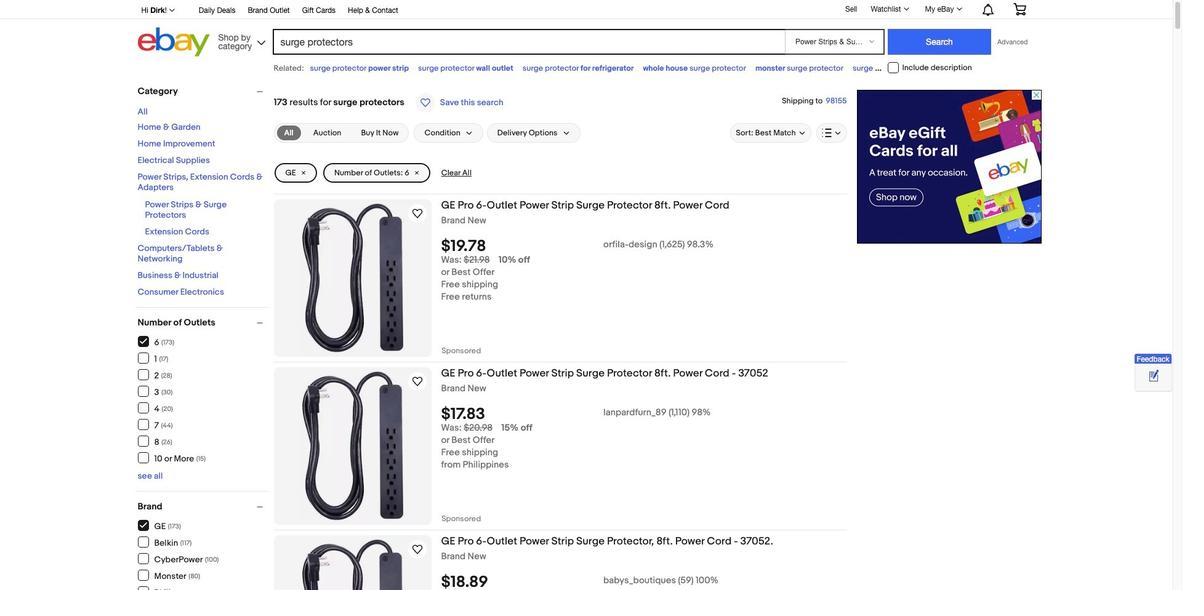 Task type: locate. For each thing, give the bounding box(es) containing it.
banner
[[135, 0, 1035, 60]]

1 heading from the top
[[441, 200, 730, 212]]

1 vertical spatial heading
[[441, 368, 768, 380]]

0 vertical spatial heading
[[441, 200, 730, 212]]

2 heading from the top
[[441, 368, 768, 380]]

watch ge pro 6-outlet power strip surge protector, 8ft. power cord - 37052. image
[[410, 542, 425, 557]]

heading for ge pro 6-outlet power strip surge protector 8ft. power cord image
[[441, 200, 730, 212]]

None text field
[[441, 254, 490, 266], [435, 345, 481, 375], [441, 423, 493, 434], [435, 513, 481, 543], [441, 254, 490, 266], [435, 345, 481, 375], [441, 423, 493, 434], [435, 513, 481, 543]]

None submit
[[888, 29, 991, 55]]

heading for ge pro 6-outlet power strip surge protector 8ft. power cord - 37052 image
[[441, 368, 768, 380]]

heading
[[441, 200, 730, 212], [441, 368, 768, 380], [441, 536, 773, 548]]

advertisement element
[[857, 90, 1042, 244]]

listing options selector. list view selected. image
[[822, 128, 841, 138]]

main content
[[274, 80, 847, 591]]

2 vertical spatial heading
[[441, 536, 773, 548]]

3 heading from the top
[[441, 536, 773, 548]]

watch ge pro 6-outlet power strip surge protector 8ft. power cord - 37052 image
[[410, 374, 425, 389]]



Task type: describe. For each thing, give the bounding box(es) containing it.
save this search surge protectors search image
[[416, 93, 435, 113]]

my ebay image
[[957, 7, 962, 10]]

watchlist image
[[904, 7, 909, 10]]

Search for anything text field
[[274, 30, 783, 54]]

heading for ge pro 6-outlet power strip surge protector, 8ft. power cord - 37052. image
[[441, 536, 773, 548]]

ge pro 6-outlet power strip surge protector 8ft. power cord image
[[274, 200, 431, 357]]

ge pro 6-outlet power strip surge protector 8ft. power cord - 37052 image
[[274, 368, 431, 525]]

All selected text field
[[284, 127, 294, 139]]

your shopping cart image
[[1013, 3, 1027, 15]]

account navigation
[[135, 0, 1035, 19]]

watch ge pro 6-outlet power strip surge protector 8ft. power cord image
[[410, 206, 425, 221]]

ge pro 6-outlet power strip surge protector, 8ft. power cord - 37052. image
[[274, 536, 431, 591]]



Task type: vqa. For each thing, say whether or not it's contained in the screenshot.
watch GE Pro 6-Outlet Power Strip Surge Protector 8ft. Power Cord image
yes



